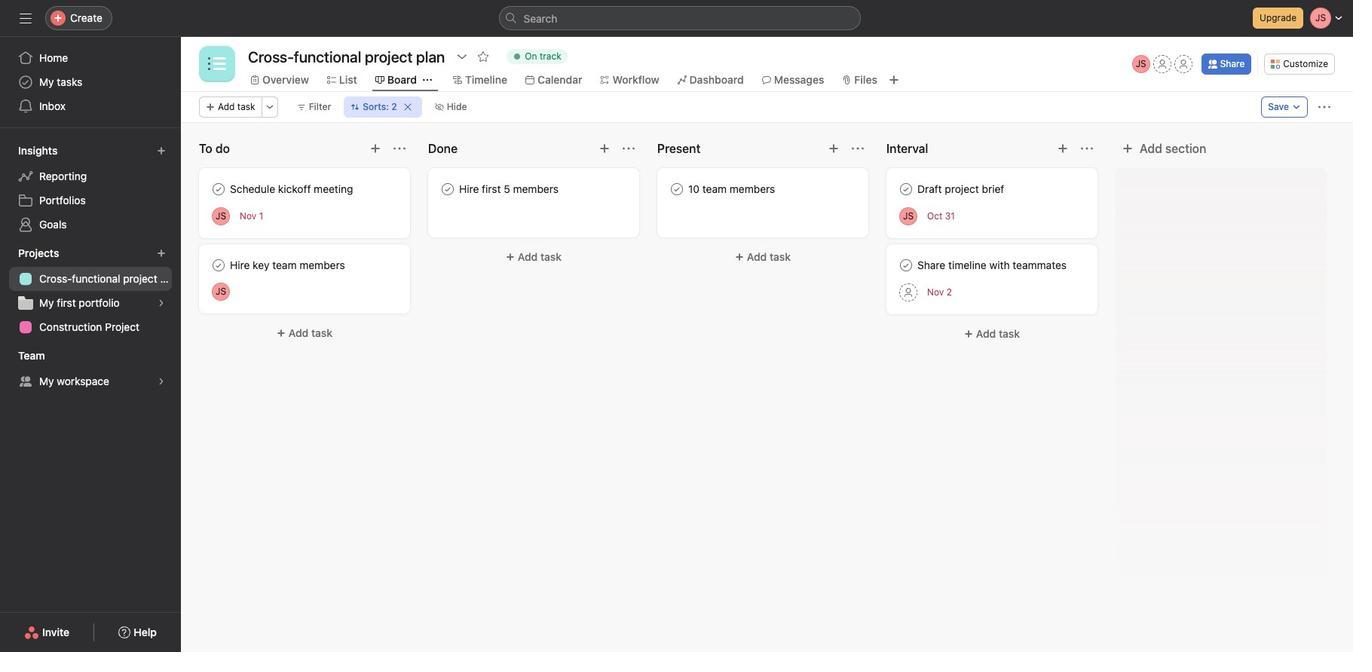 Task type: locate. For each thing, give the bounding box(es) containing it.
messages link
[[762, 72, 825, 88]]

members for hire key team members
[[300, 259, 345, 272]]

1 vertical spatial hire
[[230, 259, 250, 272]]

nov 1 button
[[240, 210, 263, 222]]

1 horizontal spatial mark complete checkbox
[[668, 180, 686, 198]]

add down share timeline with teammates
[[977, 327, 997, 340]]

hire left the key
[[230, 259, 250, 272]]

2 inside dropdown button
[[392, 101, 397, 112]]

1 horizontal spatial project
[[945, 183, 980, 195]]

1 vertical spatial 2
[[947, 287, 952, 298]]

more section actions image
[[623, 143, 635, 155], [852, 143, 864, 155], [1082, 143, 1094, 155]]

tab actions image
[[423, 75, 432, 84]]

team
[[18, 349, 45, 362]]

2 my from the top
[[39, 296, 54, 309]]

hide button
[[428, 97, 474, 118]]

1 horizontal spatial 2
[[947, 287, 952, 298]]

more section actions image for interval
[[1082, 143, 1094, 155]]

share up nov 2
[[918, 259, 946, 272]]

kickoff
[[278, 183, 311, 195]]

0 vertical spatial nov
[[240, 210, 257, 222]]

my down cross-
[[39, 296, 54, 309]]

1 vertical spatial team
[[272, 259, 297, 272]]

hide sidebar image
[[20, 12, 32, 24]]

workflow
[[613, 73, 660, 86]]

2 horizontal spatial members
[[730, 183, 776, 195]]

1 horizontal spatial more actions image
[[1319, 101, 1331, 113]]

members right the key
[[300, 259, 345, 272]]

0 horizontal spatial nov
[[240, 210, 257, 222]]

0 horizontal spatial hire
[[230, 259, 250, 272]]

meeting
[[314, 183, 353, 195]]

2 mark complete checkbox from the left
[[668, 180, 686, 198]]

construction project link
[[9, 315, 172, 339]]

0 horizontal spatial project
[[123, 272, 157, 285]]

mark complete image for schedule kickoff meeting
[[210, 180, 228, 198]]

add section
[[1140, 142, 1207, 155]]

team right the key
[[272, 259, 297, 272]]

overview
[[262, 73, 309, 86]]

first for hire
[[482, 183, 501, 195]]

0 horizontal spatial team
[[272, 259, 297, 272]]

insights
[[18, 144, 58, 157]]

first inside my first portfolio link
[[57, 296, 76, 309]]

0 vertical spatial 2
[[392, 101, 397, 112]]

cross-functional project plan
[[39, 272, 181, 285]]

my down team dropdown button at the left of page
[[39, 375, 54, 388]]

add task image
[[370, 143, 382, 155], [599, 143, 611, 155], [828, 143, 840, 155], [1057, 143, 1069, 155]]

dashboard
[[690, 73, 744, 86]]

2 down timeline
[[947, 287, 952, 298]]

members
[[513, 183, 559, 195], [730, 183, 776, 195], [300, 259, 345, 272]]

0 horizontal spatial first
[[57, 296, 76, 309]]

more actions image
[[1319, 101, 1331, 113], [265, 103, 274, 112]]

members right "10"
[[730, 183, 776, 195]]

filter
[[309, 101, 331, 112]]

mark complete checkbox down done
[[439, 180, 457, 198]]

add task
[[218, 101, 255, 112], [518, 250, 562, 263], [747, 250, 791, 263], [289, 327, 333, 339], [977, 327, 1020, 340]]

hire left 5
[[459, 183, 479, 195]]

timeline
[[465, 73, 508, 86]]

on track
[[525, 51, 562, 62]]

sorts:
[[363, 101, 389, 112]]

upgrade
[[1260, 12, 1297, 23]]

0 horizontal spatial mark complete checkbox
[[439, 180, 457, 198]]

Mark complete checkbox
[[439, 180, 457, 198], [668, 180, 686, 198], [897, 180, 916, 198]]

see details, my first portfolio image
[[157, 299, 166, 308]]

2 left clear icon
[[392, 101, 397, 112]]

functional
[[72, 272, 120, 285]]

my first portfolio link
[[9, 291, 172, 315]]

nov down share timeline with teammates
[[928, 287, 944, 298]]

new insights image
[[157, 146, 166, 155]]

draft
[[918, 183, 942, 195]]

my
[[39, 75, 54, 88], [39, 296, 54, 309], [39, 375, 54, 388]]

1 mark complete checkbox from the left
[[439, 180, 457, 198]]

0 vertical spatial team
[[703, 183, 727, 195]]

add down hire key team members
[[289, 327, 309, 339]]

files link
[[843, 72, 878, 88]]

share button
[[1202, 54, 1252, 75]]

10 team members
[[689, 183, 776, 195]]

my inside projects 'element'
[[39, 296, 54, 309]]

1 horizontal spatial members
[[513, 183, 559, 195]]

project left plan
[[123, 272, 157, 285]]

oct 31 button
[[928, 210, 955, 222]]

10
[[689, 183, 700, 195]]

messages
[[774, 73, 825, 86]]

nov left 1
[[240, 210, 257, 222]]

sorts: 2 button
[[344, 97, 422, 118]]

0 vertical spatial my
[[39, 75, 54, 88]]

portfolios link
[[9, 189, 172, 213]]

0 horizontal spatial members
[[300, 259, 345, 272]]

show options image
[[457, 51, 469, 63]]

on
[[525, 51, 537, 62]]

teammates
[[1013, 259, 1067, 272]]

task
[[237, 101, 255, 112], [541, 250, 562, 263], [770, 250, 791, 263], [311, 327, 333, 339], [999, 327, 1020, 340]]

project inside 'element'
[[123, 272, 157, 285]]

add down 10 team members
[[747, 250, 767, 263]]

1 horizontal spatial hire
[[459, 183, 479, 195]]

2 more section actions image from the left
[[852, 143, 864, 155]]

share
[[1221, 58, 1245, 69], [918, 259, 946, 272]]

projects element
[[0, 240, 181, 342]]

0 horizontal spatial 2
[[392, 101, 397, 112]]

1 more section actions image from the left
[[623, 143, 635, 155]]

goals link
[[9, 213, 172, 237]]

1 horizontal spatial nov
[[928, 287, 944, 298]]

add task button up the to do
[[199, 97, 262, 118]]

more actions image down overview link
[[265, 103, 274, 112]]

4 add task image from the left
[[1057, 143, 1069, 155]]

0 vertical spatial share
[[1221, 58, 1245, 69]]

2 horizontal spatial mark complete checkbox
[[897, 180, 916, 198]]

share inside button
[[1221, 58, 1245, 69]]

cross-
[[39, 272, 72, 285]]

mark complete checkbox for to do
[[210, 256, 228, 275]]

0 horizontal spatial share
[[918, 259, 946, 272]]

nov 2 button
[[928, 287, 952, 298]]

js button
[[1133, 55, 1151, 73], [212, 207, 230, 225], [900, 207, 918, 225], [212, 283, 230, 301]]

first up 'construction'
[[57, 296, 76, 309]]

overview link
[[250, 72, 309, 88]]

2 vertical spatial my
[[39, 375, 54, 388]]

project up 31
[[945, 183, 980, 195]]

share left customize dropdown button
[[1221, 58, 1245, 69]]

1 vertical spatial my
[[39, 296, 54, 309]]

create button
[[45, 6, 112, 30]]

inbox
[[39, 100, 66, 112]]

new project or portfolio image
[[157, 249, 166, 258]]

0 vertical spatial first
[[482, 183, 501, 195]]

board link
[[375, 72, 417, 88]]

1 horizontal spatial first
[[482, 183, 501, 195]]

first
[[482, 183, 501, 195], [57, 296, 76, 309]]

add
[[218, 101, 235, 112], [1140, 142, 1163, 155], [518, 250, 538, 263], [747, 250, 767, 263], [289, 327, 309, 339], [977, 327, 997, 340]]

projects
[[18, 247, 59, 259]]

0 vertical spatial hire
[[459, 183, 479, 195]]

0 horizontal spatial more section actions image
[[623, 143, 635, 155]]

members right 5
[[513, 183, 559, 195]]

calendar link
[[526, 72, 583, 88]]

1 add task image from the left
[[370, 143, 382, 155]]

nov for schedule
[[240, 210, 257, 222]]

None text field
[[244, 43, 449, 70]]

Mark complete checkbox
[[210, 180, 228, 198], [210, 256, 228, 275], [897, 256, 916, 275]]

3 add task image from the left
[[828, 143, 840, 155]]

first for my
[[57, 296, 76, 309]]

my inside teams element
[[39, 375, 54, 388]]

1 my from the top
[[39, 75, 54, 88]]

js
[[1136, 58, 1147, 69], [216, 210, 226, 221], [903, 210, 914, 221], [216, 286, 226, 297]]

more section actions image for done
[[623, 143, 635, 155]]

more actions image right save popup button
[[1319, 101, 1331, 113]]

tasks
[[57, 75, 82, 88]]

1 vertical spatial first
[[57, 296, 76, 309]]

first left 5
[[482, 183, 501, 195]]

5
[[504, 183, 510, 195]]

teams element
[[0, 342, 181, 397]]

done
[[428, 142, 458, 155]]

3 my from the top
[[39, 375, 54, 388]]

team right "10"
[[703, 183, 727, 195]]

2 add task image from the left
[[599, 143, 611, 155]]

more section actions image
[[394, 143, 406, 155]]

add task image for interval
[[1057, 143, 1069, 155]]

0 horizontal spatial more actions image
[[265, 103, 274, 112]]

customize button
[[1265, 54, 1336, 75]]

add left section
[[1140, 142, 1163, 155]]

1 horizontal spatial team
[[703, 183, 727, 195]]

share for share timeline with teammates
[[918, 259, 946, 272]]

1 vertical spatial nov
[[928, 287, 944, 298]]

hire for hire first 5 members
[[459, 183, 479, 195]]

1 horizontal spatial share
[[1221, 58, 1245, 69]]

1 vertical spatial share
[[918, 259, 946, 272]]

my inside global element
[[39, 75, 54, 88]]

add to starred image
[[478, 51, 490, 63]]

3 more section actions image from the left
[[1082, 143, 1094, 155]]

my workspace link
[[9, 370, 172, 394]]

2
[[392, 101, 397, 112], [947, 287, 952, 298]]

mark complete checkbox left "10"
[[668, 180, 686, 198]]

add task button
[[199, 97, 262, 118], [428, 244, 640, 271], [658, 244, 869, 271], [199, 320, 410, 347], [887, 321, 1098, 348]]

my left 'tasks'
[[39, 75, 54, 88]]

home link
[[9, 46, 172, 70]]

see details, my workspace image
[[157, 377, 166, 386]]

help
[[134, 626, 157, 639]]

insights element
[[0, 137, 181, 240]]

global element
[[0, 37, 181, 127]]

nov
[[240, 210, 257, 222], [928, 287, 944, 298]]

1 horizontal spatial more section actions image
[[852, 143, 864, 155]]

my for my workspace
[[39, 375, 54, 388]]

project
[[105, 321, 140, 333]]

2 for nov 2
[[947, 287, 952, 298]]

projects button
[[15, 243, 73, 264]]

mark complete image
[[210, 180, 228, 198], [439, 180, 457, 198], [668, 180, 686, 198], [897, 180, 916, 198], [210, 256, 228, 275], [897, 256, 916, 275]]

1 vertical spatial project
[[123, 272, 157, 285]]

mark complete checkbox for present
[[668, 180, 686, 198]]

mark complete checkbox left draft
[[897, 180, 916, 198]]

2 horizontal spatial more section actions image
[[1082, 143, 1094, 155]]

add task image for done
[[599, 143, 611, 155]]



Task type: vqa. For each thing, say whether or not it's contained in the screenshot.
[Example] Build event registration page
no



Task type: describe. For each thing, give the bounding box(es) containing it.
files
[[855, 73, 878, 86]]

save button
[[1262, 97, 1309, 118]]

list
[[339, 73, 357, 86]]

0 vertical spatial project
[[945, 183, 980, 195]]

track
[[540, 51, 562, 62]]

section
[[1166, 142, 1207, 155]]

save
[[1269, 101, 1290, 112]]

add down hire first 5 members
[[518, 250, 538, 263]]

inbox link
[[9, 94, 172, 118]]

mark complete checkbox for done
[[439, 180, 457, 198]]

construction project
[[39, 321, 140, 333]]

board
[[388, 73, 417, 86]]

list link
[[327, 72, 357, 88]]

schedule
[[230, 183, 275, 195]]

my first portfolio
[[39, 296, 120, 309]]

oct 31
[[928, 210, 955, 222]]

add up the to do
[[218, 101, 235, 112]]

timeline
[[949, 259, 987, 272]]

add task button down hire first 5 members
[[428, 244, 640, 271]]

my for my first portfolio
[[39, 296, 54, 309]]

reporting link
[[9, 164, 172, 189]]

list image
[[208, 55, 226, 73]]

members for hire first 5 members
[[513, 183, 559, 195]]

mark complete image for 10 team members
[[668, 180, 686, 198]]

filter button
[[290, 97, 338, 118]]

my tasks
[[39, 75, 82, 88]]

add section button
[[1116, 135, 1213, 162]]

plan
[[160, 272, 181, 285]]

construction
[[39, 321, 102, 333]]

31
[[946, 210, 955, 222]]

more section actions image for present
[[852, 143, 864, 155]]

oct
[[928, 210, 943, 222]]

cross-functional project plan link
[[9, 267, 181, 291]]

add task button down 10 team members
[[658, 244, 869, 271]]

goals
[[39, 218, 67, 231]]

portfolios
[[39, 194, 86, 207]]

add task button down nov 2
[[887, 321, 1098, 348]]

mark complete image for hire key team members
[[210, 256, 228, 275]]

mark complete image for share timeline with teammates
[[897, 256, 916, 275]]

brief
[[982, 183, 1005, 195]]

mark complete checkbox for interval
[[897, 256, 916, 275]]

nov 2
[[928, 287, 952, 298]]

mark complete image for hire first 5 members
[[439, 180, 457, 198]]

present
[[658, 142, 701, 155]]

1
[[259, 210, 263, 222]]

hire for hire key team members
[[230, 259, 250, 272]]

add tab image
[[888, 74, 900, 86]]

sorts: 2
[[363, 101, 397, 112]]

2 for sorts: 2
[[392, 101, 397, 112]]

mark complete image for draft project brief
[[897, 180, 916, 198]]

share timeline with teammates
[[918, 259, 1067, 272]]

draft project brief
[[918, 183, 1005, 195]]

reporting
[[39, 170, 87, 183]]

add inside add section button
[[1140, 142, 1163, 155]]

add task image for to do
[[370, 143, 382, 155]]

hire key team members
[[230, 259, 345, 272]]

customize
[[1284, 58, 1329, 69]]

share for share
[[1221, 58, 1245, 69]]

invite
[[42, 626, 70, 639]]

clear image
[[403, 103, 412, 112]]

Search tasks, projects, and more text field
[[499, 6, 861, 30]]

nov for share
[[928, 287, 944, 298]]

on track button
[[500, 46, 574, 67]]

schedule kickoff meeting
[[230, 183, 353, 195]]

add task button down hire key team members
[[199, 320, 410, 347]]

key
[[253, 259, 270, 272]]

to do
[[199, 142, 230, 155]]

my tasks link
[[9, 70, 172, 94]]

my for my tasks
[[39, 75, 54, 88]]

help button
[[109, 619, 167, 646]]

dashboard link
[[678, 72, 744, 88]]

team button
[[15, 345, 59, 367]]

home
[[39, 51, 68, 64]]

workflow link
[[601, 72, 660, 88]]

hide
[[447, 101, 467, 112]]

timeline link
[[453, 72, 508, 88]]

my workspace
[[39, 375, 109, 388]]

with
[[990, 259, 1010, 272]]

create
[[70, 11, 103, 24]]

upgrade button
[[1254, 8, 1304, 29]]

add task image for present
[[828, 143, 840, 155]]

3 mark complete checkbox from the left
[[897, 180, 916, 198]]

portfolio
[[79, 296, 120, 309]]

calendar
[[538, 73, 583, 86]]

invite button
[[14, 619, 79, 646]]

workspace
[[57, 375, 109, 388]]

nov 1
[[240, 210, 263, 222]]



